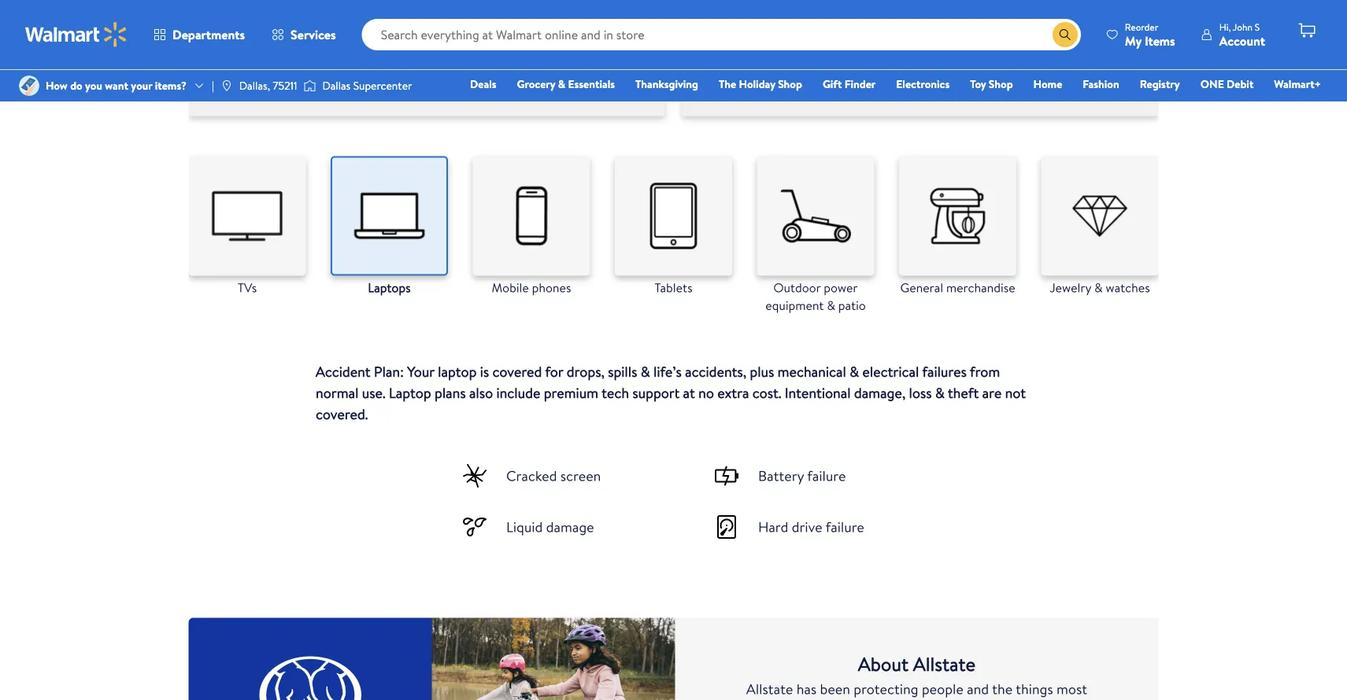 Task type: locate. For each thing, give the bounding box(es) containing it.
shop right toy
[[989, 76, 1013, 92]]

your
[[131, 78, 152, 93]]

grocery & essentials link
[[510, 76, 622, 93]]

1 horizontal spatial shop
[[989, 76, 1013, 92]]

do
[[70, 78, 82, 93]]

 image for how do you want your items?
[[19, 76, 39, 96]]

how
[[46, 78, 68, 93]]

the
[[719, 76, 736, 92]]

shop right holiday
[[778, 76, 802, 92]]

s
[[1255, 20, 1260, 33]]

1 horizontal spatial  image
[[220, 80, 233, 92]]

one
[[1201, 76, 1224, 92]]

Search search field
[[362, 19, 1081, 50]]

0 horizontal spatial shop
[[778, 76, 802, 92]]

gift finder
[[823, 76, 876, 92]]

supercenter
[[353, 78, 412, 93]]

1 shop from the left
[[778, 76, 802, 92]]

 image for dallas, 75211
[[220, 80, 233, 92]]

departments button
[[140, 16, 258, 54]]

how do you want your items?
[[46, 78, 187, 93]]

debit
[[1227, 76, 1254, 92]]

holiday
[[739, 76, 775, 92]]

 image
[[19, 76, 39, 96], [304, 78, 316, 94], [220, 80, 233, 92]]

cart contains 0 items total amount $0.00 image
[[1298, 21, 1317, 40]]

 image right the 75211
[[304, 78, 316, 94]]

search icon image
[[1059, 28, 1072, 41]]

 image right |
[[220, 80, 233, 92]]

hi,
[[1220, 20, 1231, 33]]

toy shop
[[970, 76, 1013, 92]]

toy
[[970, 76, 986, 92]]

services
[[291, 26, 336, 43]]

0 horizontal spatial  image
[[19, 76, 39, 96]]

walmart+
[[1274, 76, 1321, 92]]

shop
[[778, 76, 802, 92], [989, 76, 1013, 92]]

home link
[[1027, 76, 1070, 93]]

thanksgiving link
[[628, 76, 706, 93]]

dallas, 75211
[[239, 78, 297, 93]]

2 horizontal spatial  image
[[304, 78, 316, 94]]

reorder
[[1125, 20, 1159, 33]]

deals
[[470, 76, 497, 92]]

fashion link
[[1076, 76, 1127, 93]]

home
[[1034, 76, 1063, 92]]

2 shop from the left
[[989, 76, 1013, 92]]

thanksgiving
[[636, 76, 698, 92]]

items
[[1145, 32, 1175, 49]]

 image left how
[[19, 76, 39, 96]]

electronics
[[896, 76, 950, 92]]

toy shop link
[[963, 76, 1020, 93]]



Task type: vqa. For each thing, say whether or not it's contained in the screenshot.
'Dallas, 75211'
yes



Task type: describe. For each thing, give the bounding box(es) containing it.
fashion
[[1083, 76, 1120, 92]]

grocery & essentials
[[517, 76, 615, 92]]

essentials
[[568, 76, 615, 92]]

hi, john s account
[[1220, 20, 1265, 49]]

&
[[558, 76, 566, 92]]

Walmart Site-Wide search field
[[362, 19, 1081, 50]]

finder
[[845, 76, 876, 92]]

registry
[[1140, 76, 1180, 92]]

electronics link
[[889, 76, 957, 93]]

gift finder link
[[816, 76, 883, 93]]

john
[[1233, 20, 1253, 33]]

departments
[[172, 26, 245, 43]]

dallas supercenter
[[322, 78, 412, 93]]

you
[[85, 78, 102, 93]]

gift
[[823, 76, 842, 92]]

dallas,
[[239, 78, 270, 93]]

the holiday shop
[[719, 76, 802, 92]]

one debit link
[[1194, 76, 1261, 93]]

75211
[[273, 78, 297, 93]]

walmart image
[[25, 22, 128, 47]]

items?
[[155, 78, 187, 93]]

registry link
[[1133, 76, 1187, 93]]

services button
[[258, 16, 349, 54]]

grocery
[[517, 76, 555, 92]]

the holiday shop link
[[712, 76, 809, 93]]

dallas
[[322, 78, 351, 93]]

my
[[1125, 32, 1142, 49]]

one debit
[[1201, 76, 1254, 92]]

 image for dallas supercenter
[[304, 78, 316, 94]]

reorder my items
[[1125, 20, 1175, 49]]

account
[[1220, 32, 1265, 49]]

want
[[105, 78, 128, 93]]

walmart+ link
[[1267, 76, 1328, 93]]

|
[[212, 78, 214, 93]]

deals link
[[463, 76, 504, 93]]



